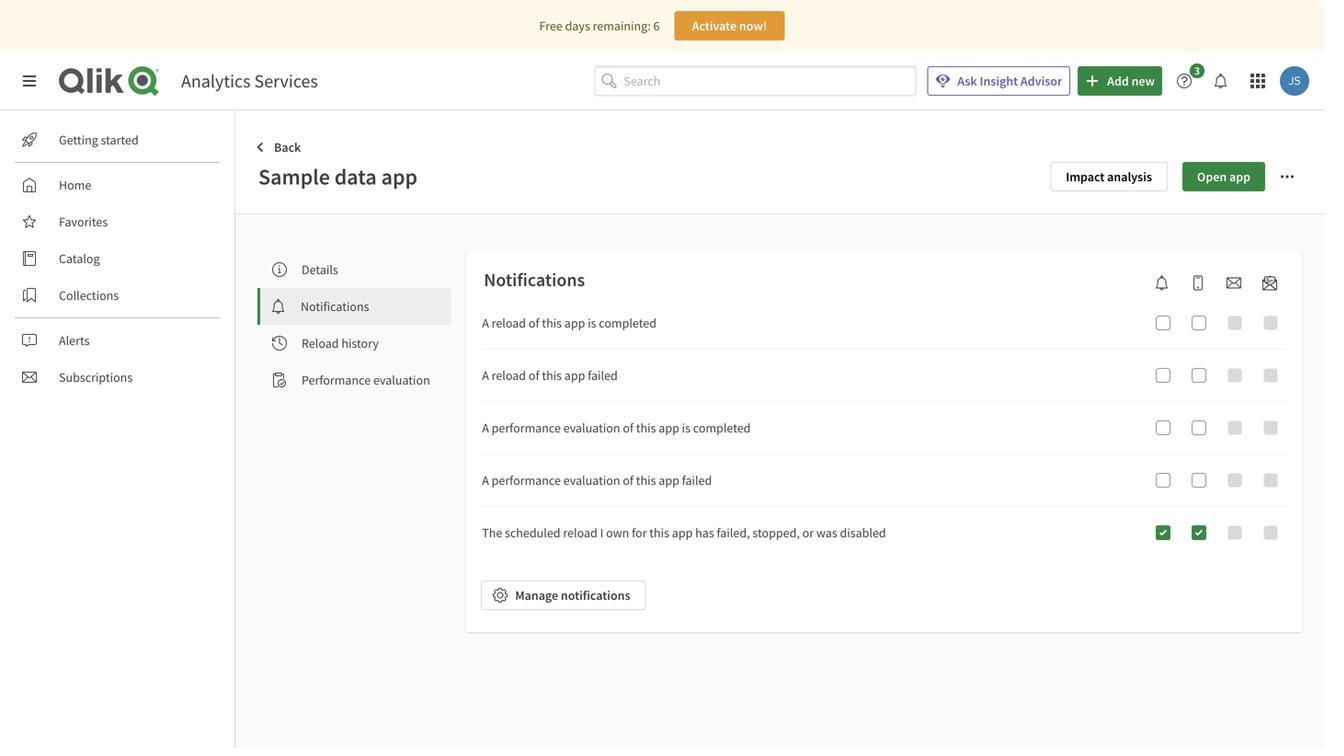 Task type: locate. For each thing, give the bounding box(es) containing it.
a reload of this app failed
[[482, 367, 618, 384]]

a
[[482, 315, 489, 331], [482, 367, 489, 384], [482, 420, 489, 436], [482, 472, 489, 489]]

0 vertical spatial performance
[[492, 420, 561, 436]]

1 vertical spatial reload
[[492, 367, 526, 384]]

subscriptions
[[59, 369, 133, 386]]

manage
[[515, 587, 559, 604]]

notifications
[[484, 268, 585, 291], [301, 298, 369, 315]]

reload
[[302, 335, 339, 351]]

1 horizontal spatial failed
[[682, 472, 712, 489]]

1 horizontal spatial notifications
[[484, 268, 585, 291]]

home link
[[15, 170, 221, 200]]

has
[[696, 524, 715, 541]]

evaluation up "a performance evaluation of this app failed"
[[564, 420, 621, 436]]

the scheduled reload i own for this app has failed, stopped, or was disabled
[[482, 524, 887, 541]]

app right open
[[1230, 168, 1251, 185]]

6
[[654, 17, 660, 34]]

2 vertical spatial reload
[[563, 524, 598, 541]]

app
[[381, 163, 418, 190], [1230, 168, 1251, 185], [565, 315, 586, 331], [565, 367, 586, 384], [659, 420, 680, 436], [659, 472, 680, 489], [672, 524, 693, 541]]

1 vertical spatial notifications
[[301, 298, 369, 315]]

days
[[565, 17, 591, 34]]

1 vertical spatial completed
[[694, 420, 751, 436]]

1 vertical spatial is
[[682, 420, 691, 436]]

reload history link
[[258, 325, 452, 362]]

services
[[254, 69, 318, 92]]

evaluation
[[373, 372, 430, 388], [564, 420, 621, 436], [564, 472, 621, 489]]

add
[[1108, 73, 1130, 89]]

0 vertical spatial evaluation
[[373, 372, 430, 388]]

add new
[[1108, 73, 1156, 89]]

activate
[[693, 17, 737, 34]]

1 horizontal spatial is
[[682, 420, 691, 436]]

reload down a reload of this app is completed
[[492, 367, 526, 384]]

2 a from the top
[[482, 367, 489, 384]]

of
[[529, 315, 540, 331], [529, 367, 540, 384], [623, 420, 634, 436], [623, 472, 634, 489]]

i
[[600, 524, 604, 541]]

details link
[[258, 251, 452, 288]]

a performance evaluation of this app is completed
[[482, 420, 751, 436]]

is
[[588, 315, 597, 331], [682, 420, 691, 436]]

alerts
[[59, 332, 90, 349]]

2 vertical spatial evaluation
[[564, 472, 621, 489]]

disabled
[[840, 524, 887, 541]]

manage notifications button
[[481, 581, 646, 610]]

performance evaluation link
[[258, 362, 452, 398]]

a for a performance evaluation of this app failed
[[482, 472, 489, 489]]

notifications
[[561, 587, 631, 604]]

alerts link
[[15, 326, 221, 355]]

the
[[482, 524, 503, 541]]

favorites
[[59, 213, 108, 230]]

getting started link
[[15, 125, 221, 155]]

this
[[542, 315, 562, 331], [542, 367, 562, 384], [637, 420, 656, 436], [637, 472, 656, 489], [650, 524, 670, 541]]

1 vertical spatial evaluation
[[564, 420, 621, 436]]

impact
[[1067, 168, 1105, 185]]

open app button
[[1183, 162, 1266, 191]]

1 horizontal spatial completed
[[694, 420, 751, 436]]

2 performance from the top
[[492, 472, 561, 489]]

notifications bundled in a daily email digest image
[[1263, 276, 1278, 290]]

notifications up reload history at the left
[[301, 298, 369, 315]]

Search text field
[[624, 66, 917, 96]]

1 vertical spatial performance
[[492, 472, 561, 489]]

app up a reload of this app failed
[[565, 315, 586, 331]]

reload for a reload of this app failed
[[492, 367, 526, 384]]

0 vertical spatial failed
[[588, 367, 618, 384]]

this up a reload of this app failed
[[542, 315, 562, 331]]

favorites link
[[15, 207, 221, 236]]

failed up has
[[682, 472, 712, 489]]

notifications up a reload of this app is completed
[[484, 268, 585, 291]]

3 a from the top
[[482, 420, 489, 436]]

failed,
[[717, 524, 750, 541]]

evaluation up i on the bottom left of the page
[[564, 472, 621, 489]]

reload
[[492, 315, 526, 331], [492, 367, 526, 384], [563, 524, 598, 541]]

push notifications in qlik sense mobile element
[[1184, 276, 1214, 290]]

add new button
[[1078, 66, 1163, 96]]

activate now! link
[[675, 11, 785, 40]]

own
[[606, 524, 630, 541]]

notifications bundled in a daily email digest element
[[1256, 276, 1285, 290]]

or
[[803, 524, 814, 541]]

analytics services element
[[181, 69, 318, 92]]

performance up scheduled
[[492, 472, 561, 489]]

reload history
[[302, 335, 379, 351]]

app right data
[[381, 163, 418, 190]]

reload up a reload of this app failed
[[492, 315, 526, 331]]

performance evaluation
[[302, 372, 430, 388]]

performance
[[492, 420, 561, 436], [492, 472, 561, 489]]

this up for
[[637, 472, 656, 489]]

close sidebar menu image
[[22, 74, 37, 88]]

now!
[[740, 17, 768, 34]]

was
[[817, 524, 838, 541]]

0 vertical spatial notifications
[[484, 268, 585, 291]]

evaluation down history
[[373, 372, 430, 388]]

activate now!
[[693, 17, 768, 34]]

0 vertical spatial reload
[[492, 315, 526, 331]]

john smith image
[[1281, 66, 1310, 96]]

0 vertical spatial is
[[588, 315, 597, 331]]

0 vertical spatial completed
[[599, 315, 657, 331]]

0 horizontal spatial is
[[588, 315, 597, 331]]

failed
[[588, 367, 618, 384], [682, 472, 712, 489]]

for
[[632, 524, 647, 541]]

performance down a reload of this app failed
[[492, 420, 561, 436]]

4 a from the top
[[482, 472, 489, 489]]

details
[[302, 261, 338, 278]]

performance for a performance evaluation of this app is completed
[[492, 420, 561, 436]]

back
[[274, 139, 301, 155]]

failed up a performance evaluation of this app is completed
[[588, 367, 618, 384]]

performance for a performance evaluation of this app failed
[[492, 472, 561, 489]]

sample data app button
[[258, 162, 1036, 191], [258, 162, 1036, 191]]

1 a from the top
[[482, 315, 489, 331]]

navigation pane element
[[0, 118, 235, 399]]

notifications when using qlik sense in a browser image
[[1156, 276, 1170, 290]]

3 button
[[1170, 63, 1211, 96]]

this up "a performance evaluation of this app failed"
[[637, 420, 656, 436]]

a reload of this app is completed
[[482, 315, 657, 331]]

open
[[1198, 168, 1228, 185]]

ask insight advisor button
[[928, 66, 1071, 96]]

sample
[[259, 163, 330, 190]]

reload left i on the bottom left of the page
[[563, 524, 598, 541]]

completed
[[599, 315, 657, 331], [694, 420, 751, 436]]

analytics
[[181, 69, 251, 92]]

open app
[[1198, 168, 1251, 185]]

analysis
[[1108, 168, 1153, 185]]

getting started
[[59, 132, 139, 148]]

1 performance from the top
[[492, 420, 561, 436]]

history
[[342, 335, 379, 351]]



Task type: describe. For each thing, give the bounding box(es) containing it.
impact analysis
[[1067, 168, 1153, 185]]

stopped,
[[753, 524, 800, 541]]

remaining:
[[593, 17, 651, 34]]

reload for a reload of this app is completed
[[492, 315, 526, 331]]

catalog link
[[15, 244, 221, 273]]

notifications when using qlik sense in a browser element
[[1148, 276, 1178, 290]]

1 vertical spatial failed
[[682, 472, 712, 489]]

app up "a performance evaluation of this app failed"
[[659, 420, 680, 436]]

a performance evaluation of this app failed
[[482, 472, 712, 489]]

advisor
[[1021, 73, 1063, 89]]

scheduled
[[505, 524, 561, 541]]

ask insight advisor
[[958, 73, 1063, 89]]

searchbar element
[[595, 66, 917, 96]]

a for a performance evaluation of this app is completed
[[482, 420, 489, 436]]

free days remaining: 6
[[540, 17, 660, 34]]

app inside open app button
[[1230, 168, 1251, 185]]

0 horizontal spatial failed
[[588, 367, 618, 384]]

subscriptions link
[[15, 363, 221, 392]]

manage notifications
[[515, 587, 631, 604]]

home
[[59, 177, 91, 193]]

of up the own
[[623, 472, 634, 489]]

collections link
[[15, 281, 221, 310]]

ask
[[958, 73, 978, 89]]

impact analysis button
[[1051, 162, 1168, 191]]

sample data app
[[259, 163, 418, 190]]

push notifications in qlik sense mobile image
[[1191, 276, 1206, 290]]

app down a reload of this app is completed
[[565, 367, 586, 384]]

evaluation for a performance evaluation of this app is completed
[[564, 420, 621, 436]]

collections
[[59, 287, 119, 304]]

a for a reload of this app failed
[[482, 367, 489, 384]]

notifications sent to your email element
[[1220, 276, 1249, 290]]

app up the scheduled reload i own for this app has failed, stopped, or was disabled
[[659, 472, 680, 489]]

0 horizontal spatial notifications
[[301, 298, 369, 315]]

getting
[[59, 132, 98, 148]]

app left has
[[672, 524, 693, 541]]

notifications sent to your email image
[[1227, 276, 1242, 290]]

free
[[540, 17, 563, 34]]

insight
[[980, 73, 1019, 89]]

notifications link
[[260, 288, 452, 325]]

back link
[[250, 132, 309, 162]]

0 horizontal spatial completed
[[599, 315, 657, 331]]

this down a reload of this app is completed
[[542, 367, 562, 384]]

data
[[335, 163, 377, 190]]

3
[[1195, 63, 1201, 78]]

a for a reload of this app is completed
[[482, 315, 489, 331]]

of up "a performance evaluation of this app failed"
[[623, 420, 634, 436]]

catalog
[[59, 250, 100, 267]]

of down a reload of this app is completed
[[529, 367, 540, 384]]

analytics services
[[181, 69, 318, 92]]

new
[[1132, 73, 1156, 89]]

evaluation for a performance evaluation of this app failed
[[564, 472, 621, 489]]

evaluation inside performance evaluation 'link'
[[373, 372, 430, 388]]

of up a reload of this app failed
[[529, 315, 540, 331]]

started
[[101, 132, 139, 148]]

performance
[[302, 372, 371, 388]]

this right for
[[650, 524, 670, 541]]

more actions image
[[1281, 169, 1295, 184]]



Task type: vqa. For each thing, say whether or not it's contained in the screenshot.
the bottommost is
yes



